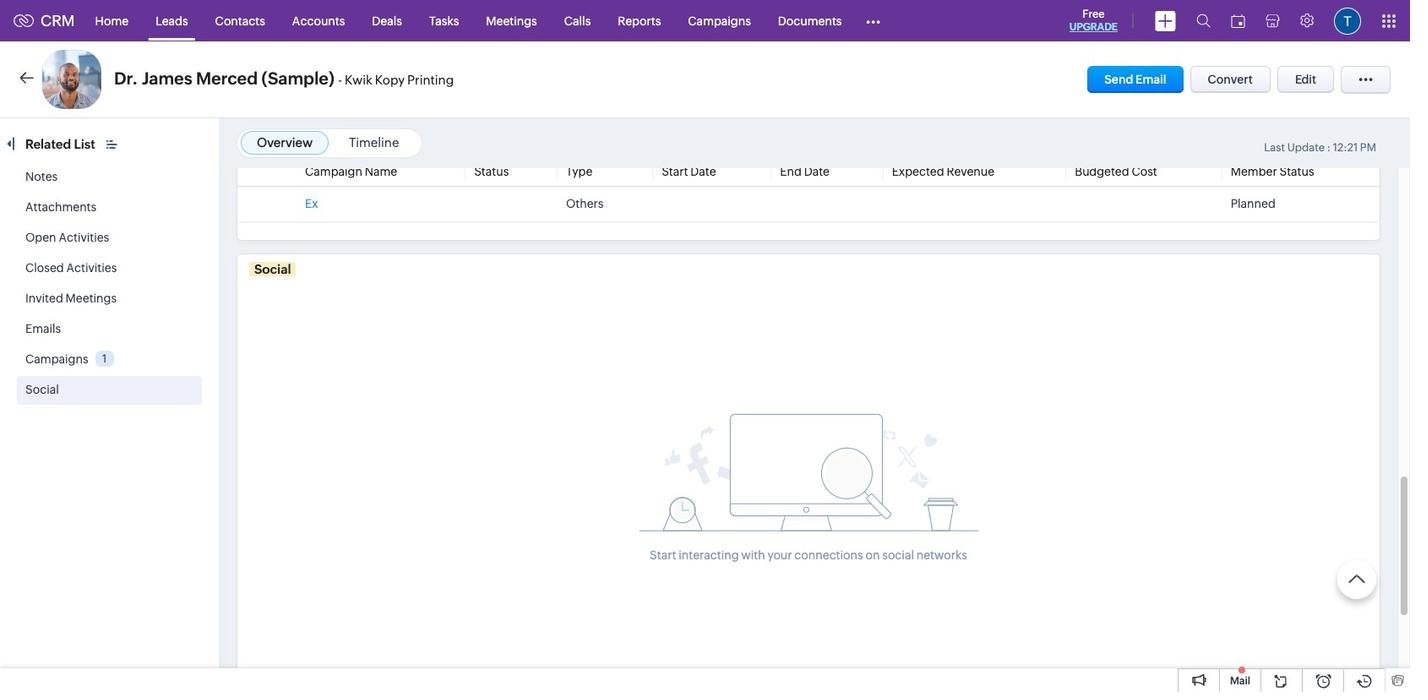 Task type: locate. For each thing, give the bounding box(es) containing it.
1 vertical spatial campaigns
[[25, 352, 88, 366]]

campaigns
[[688, 14, 751, 27], [25, 352, 88, 366]]

open
[[25, 231, 56, 244]]

crm link
[[14, 12, 75, 30]]

12:21
[[1334, 141, 1359, 154]]

meetings down closed activities "link"
[[66, 292, 117, 305]]

search element
[[1187, 0, 1221, 41]]

activities up the invited meetings
[[66, 261, 117, 275]]

james
[[142, 68, 192, 88]]

calls link
[[551, 0, 605, 41]]

attachments
[[25, 200, 97, 214]]

0 vertical spatial social
[[254, 262, 291, 276]]

campaigns down emails link
[[25, 352, 88, 366]]

send email
[[1105, 73, 1167, 86]]

documents link
[[765, 0, 856, 41]]

notes link
[[25, 170, 58, 183]]

meetings left the calls
[[486, 14, 537, 27]]

deals link
[[359, 0, 416, 41]]

dr. james merced (sample) - kwik kopy printing
[[114, 68, 454, 88]]

campaigns right the reports at top left
[[688, 14, 751, 27]]

upgrade
[[1070, 21, 1118, 33]]

campaign
[[305, 165, 363, 178]]

send
[[1105, 73, 1134, 86]]

:
[[1328, 141, 1331, 154]]

convert
[[1208, 73, 1253, 86]]

home
[[95, 14, 129, 27]]

closed
[[25, 261, 64, 275]]

0 horizontal spatial campaigns
[[25, 352, 88, 366]]

contacts
[[215, 14, 265, 27]]

cost
[[1132, 165, 1158, 178]]

0 horizontal spatial meetings
[[66, 292, 117, 305]]

1 horizontal spatial social
[[254, 262, 291, 276]]

connections
[[795, 548, 864, 562]]

end date
[[780, 165, 830, 178]]

0 vertical spatial campaigns link
[[675, 0, 765, 41]]

timeline link
[[349, 135, 399, 150]]

home link
[[82, 0, 142, 41]]

1
[[102, 352, 107, 365]]

0 horizontal spatial date
[[691, 165, 716, 178]]

type
[[566, 165, 593, 178]]

search image
[[1197, 14, 1211, 28]]

start date
[[662, 165, 716, 178]]

start
[[662, 165, 688, 178], [650, 548, 677, 562]]

invited meetings
[[25, 292, 117, 305]]

activities
[[59, 231, 109, 244], [66, 261, 117, 275]]

1 horizontal spatial status
[[1280, 165, 1315, 178]]

1 horizontal spatial meetings
[[486, 14, 537, 27]]

open activities
[[25, 231, 109, 244]]

reports link
[[605, 0, 675, 41]]

1 horizontal spatial campaigns link
[[675, 0, 765, 41]]

date
[[691, 165, 716, 178], [804, 165, 830, 178]]

1 vertical spatial social
[[25, 383, 59, 396]]

1 horizontal spatial date
[[804, 165, 830, 178]]

profile element
[[1325, 0, 1372, 41]]

campaigns link right the reports at top left
[[675, 0, 765, 41]]

start interacting with your connections on social networks
[[650, 548, 968, 562]]

related list
[[25, 137, 98, 151]]

overview
[[257, 135, 313, 150]]

2 date from the left
[[804, 165, 830, 178]]

1 vertical spatial meetings
[[66, 292, 117, 305]]

date for end date
[[804, 165, 830, 178]]

0 horizontal spatial campaigns link
[[25, 352, 88, 366]]

0 horizontal spatial social
[[25, 383, 59, 396]]

budgeted cost link
[[1075, 165, 1158, 178]]

with
[[742, 548, 765, 562]]

date for start date
[[691, 165, 716, 178]]

1 horizontal spatial campaigns
[[688, 14, 751, 27]]

open activities link
[[25, 231, 109, 244]]

campaigns link down emails link
[[25, 352, 88, 366]]

1 vertical spatial start
[[650, 548, 677, 562]]

1 vertical spatial campaigns link
[[25, 352, 88, 366]]

0 vertical spatial meetings
[[486, 14, 537, 27]]

kwik
[[345, 73, 373, 87]]

send email button
[[1088, 66, 1184, 93]]

0 horizontal spatial status
[[474, 165, 509, 178]]

member status link
[[1231, 165, 1315, 178]]

meetings
[[486, 14, 537, 27], [66, 292, 117, 305]]

activities up closed activities "link"
[[59, 231, 109, 244]]

overview link
[[257, 135, 313, 150]]

edit
[[1296, 73, 1317, 86]]

related
[[25, 137, 71, 151]]

member
[[1231, 165, 1278, 178]]

calendar image
[[1232, 14, 1246, 27]]

1 date from the left
[[691, 165, 716, 178]]

your
[[768, 548, 792, 562]]

last
[[1265, 141, 1286, 154]]

kopy
[[375, 73, 405, 87]]

0 vertical spatial start
[[662, 165, 688, 178]]

campaigns link
[[675, 0, 765, 41], [25, 352, 88, 366]]

dr.
[[114, 68, 138, 88]]

0 vertical spatial activities
[[59, 231, 109, 244]]

closed activities
[[25, 261, 117, 275]]

merced
[[196, 68, 258, 88]]

1 vertical spatial activities
[[66, 261, 117, 275]]

social
[[254, 262, 291, 276], [25, 383, 59, 396]]

-
[[338, 73, 342, 87]]

profile image
[[1335, 7, 1362, 34]]

member status
[[1231, 165, 1315, 178]]

ex
[[305, 197, 318, 210]]

name
[[365, 165, 397, 178]]

expected revenue
[[892, 165, 995, 178]]



Task type: vqa. For each thing, say whether or not it's contained in the screenshot.
5th not loaded "image" from right
no



Task type: describe. For each thing, give the bounding box(es) containing it.
activities for closed activities
[[66, 261, 117, 275]]

reports
[[618, 14, 661, 27]]

budgeted
[[1075, 165, 1130, 178]]

invited
[[25, 292, 63, 305]]

crm
[[41, 12, 75, 30]]

notes
[[25, 170, 58, 183]]

1 status from the left
[[474, 165, 509, 178]]

activities for open activities
[[59, 231, 109, 244]]

others
[[566, 197, 604, 210]]

revenue
[[947, 165, 995, 178]]

on
[[866, 548, 880, 562]]

budgeted cost
[[1075, 165, 1158, 178]]

leads
[[156, 14, 188, 27]]

social link
[[25, 383, 59, 396]]

social
[[883, 548, 915, 562]]

(sample)
[[262, 68, 335, 88]]

campaign name
[[305, 165, 397, 178]]

pm
[[1361, 141, 1377, 154]]

campaign name link
[[305, 165, 397, 178]]

emails link
[[25, 322, 61, 336]]

invited meetings link
[[25, 292, 117, 305]]

create menu image
[[1155, 11, 1177, 31]]

accounts
[[292, 14, 345, 27]]

calls
[[564, 14, 591, 27]]

tasks
[[429, 14, 459, 27]]

closed activities link
[[25, 261, 117, 275]]

emails
[[25, 322, 61, 336]]

type link
[[566, 165, 593, 178]]

meetings link
[[473, 0, 551, 41]]

deals
[[372, 14, 402, 27]]

2 status from the left
[[1280, 165, 1315, 178]]

printing
[[407, 73, 454, 87]]

start for start interacting with your connections on social networks
[[650, 548, 677, 562]]

list
[[74, 137, 95, 151]]

contacts link
[[202, 0, 279, 41]]

mail
[[1231, 675, 1251, 687]]

networks
[[917, 548, 968, 562]]

free upgrade
[[1070, 8, 1118, 33]]

interacting
[[679, 548, 739, 562]]

timeline
[[349, 135, 399, 150]]

planned
[[1231, 197, 1276, 210]]

expected
[[892, 165, 945, 178]]

tasks link
[[416, 0, 473, 41]]

update
[[1288, 141, 1325, 154]]

0 vertical spatial campaigns
[[688, 14, 751, 27]]

end date link
[[780, 165, 830, 178]]

Other Modules field
[[856, 7, 892, 34]]

edit button
[[1278, 66, 1335, 93]]

free
[[1083, 8, 1105, 20]]

last update : 12:21 pm
[[1265, 141, 1377, 154]]

start date link
[[662, 165, 716, 178]]

email
[[1136, 73, 1167, 86]]

documents
[[778, 14, 842, 27]]

start for start date
[[662, 165, 688, 178]]

convert button
[[1191, 66, 1271, 93]]

create menu element
[[1145, 0, 1187, 41]]

expected revenue link
[[892, 165, 995, 178]]

end
[[780, 165, 802, 178]]

leads link
[[142, 0, 202, 41]]

accounts link
[[279, 0, 359, 41]]

ex link
[[305, 197, 318, 210]]

status link
[[474, 165, 509, 178]]

attachments link
[[25, 200, 97, 214]]



